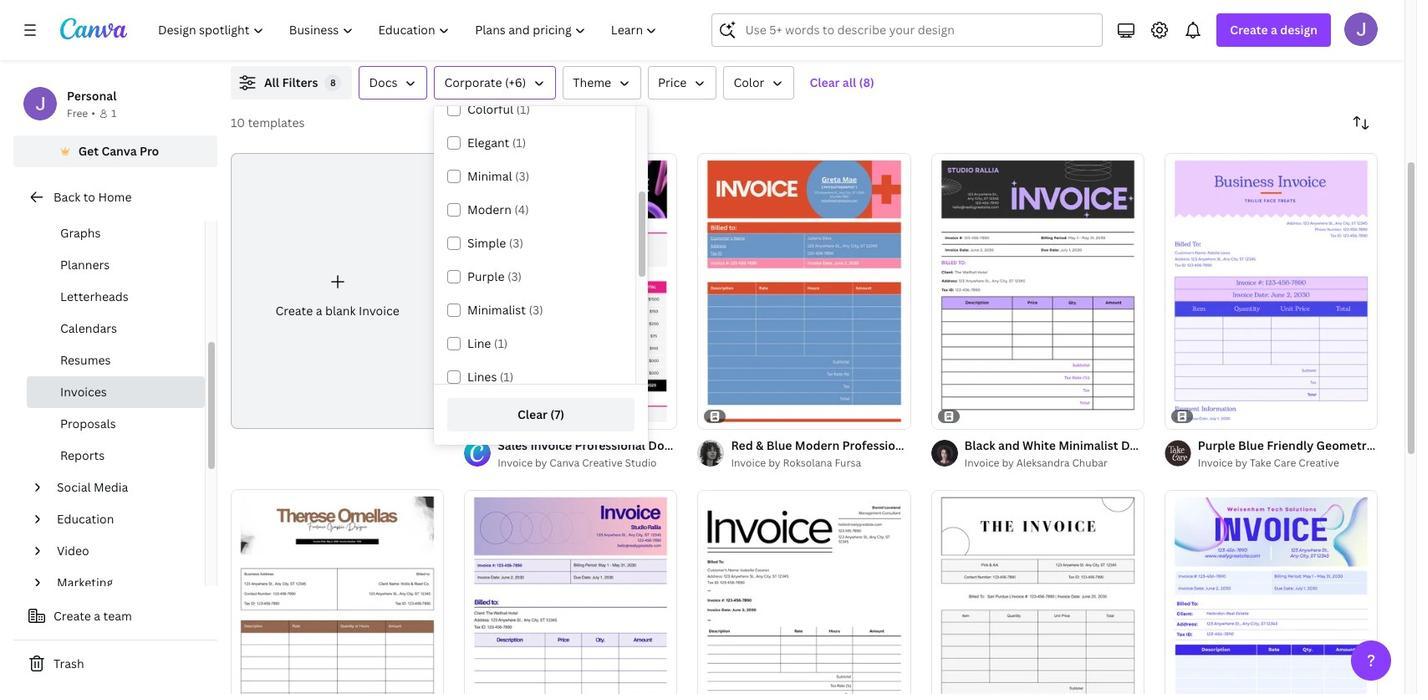 Task type: describe. For each thing, give the bounding box(es) containing it.
2 invoice templates image from the left
[[1126, 0, 1273, 16]]

red
[[731, 438, 753, 453]]

create a blank invoice link
[[231, 153, 444, 429]]

create a blank invoice
[[275, 303, 400, 319]]

care
[[1274, 456, 1297, 470]]

(3) for minimalist (3)
[[529, 302, 543, 318]]

create a design button
[[1217, 13, 1332, 47]]

(1) for colorful (1)
[[516, 101, 530, 117]]

black and white minimalist design contractor invoice doc link
[[965, 437, 1296, 455]]

theme button
[[563, 66, 642, 100]]

(1) for lines (1)
[[500, 369, 514, 385]]

friendly
[[1267, 438, 1314, 453]]

(4)
[[515, 202, 529, 217]]

fursa
[[835, 456, 862, 470]]

get canva pro button
[[13, 135, 217, 167]]

1 invoice templates image from the left
[[1022, 0, 1378, 46]]

create a design
[[1231, 22, 1318, 38]]

beauty
[[1380, 438, 1418, 453]]

invoice down black
[[965, 456, 1000, 470]]

invoice by canva creative studio
[[498, 456, 657, 470]]

1 by from the left
[[535, 456, 547, 470]]

create a team
[[54, 608, 132, 624]]

(3) for purple (3)
[[508, 268, 522, 284]]

trash
[[54, 656, 84, 672]]

corporate (+6) button
[[434, 66, 556, 100]]

color button
[[724, 66, 795, 100]]

templates
[[248, 115, 305, 130]]

10
[[231, 115, 245, 130]]

by inside the "red & blue modern professional health consulting invoice doc invoice by roksolana fursa"
[[769, 456, 781, 470]]

invoice inside purple blue friendly geometric beauty invoice by take care creative
[[1198, 456, 1233, 470]]

social
[[57, 479, 91, 495]]

elegant (1)
[[468, 135, 526, 151]]

(7)
[[551, 406, 565, 422]]

invoice by aleksandra chubar link
[[965, 455, 1145, 472]]

invoice by canva creative studio link
[[498, 455, 678, 472]]

invoice up aleksandra
[[1022, 438, 1063, 453]]

proposals
[[60, 416, 116, 432]]

media
[[94, 479, 128, 495]]

education link
[[50, 504, 195, 535]]

0 vertical spatial minimalist
[[468, 302, 526, 318]]

marketing
[[57, 575, 113, 590]]

create a team button
[[13, 600, 217, 633]]

free
[[67, 106, 88, 120]]

team
[[103, 608, 132, 624]]

colorful
[[468, 101, 514, 117]]

invoices
[[60, 384, 107, 400]]

black and white minimalist design contractor invoice doc invoice by aleksandra chubar
[[965, 438, 1296, 470]]

planners link
[[27, 249, 205, 281]]

lines (1)
[[468, 369, 514, 385]]

to
[[83, 189, 95, 205]]

reports
[[60, 447, 105, 463]]

docs button
[[359, 66, 428, 100]]

social media link
[[50, 472, 195, 504]]

all
[[843, 74, 857, 90]]

graphs
[[60, 225, 101, 241]]

lines
[[468, 369, 497, 385]]

doc inside black and white minimalist design contractor invoice doc invoice by aleksandra chubar
[[1273, 438, 1296, 453]]

blue inside the "red & blue modern professional health consulting invoice doc invoice by roksolana fursa"
[[767, 438, 793, 453]]

(8)
[[859, 74, 875, 90]]

clear for clear (7)
[[518, 406, 548, 422]]

blank
[[325, 303, 356, 319]]

purple for purple (3)
[[468, 268, 505, 284]]

create for create a team
[[54, 608, 91, 624]]

free •
[[67, 106, 95, 120]]

line (1)
[[468, 335, 508, 351]]

theme
[[573, 74, 612, 90]]

create for create a design
[[1231, 22, 1269, 38]]

Search search field
[[746, 14, 1093, 46]]

canva inside get canva pro button
[[102, 143, 137, 159]]

aleksandra
[[1017, 456, 1070, 470]]

a for blank
[[316, 303, 322, 319]]

price
[[658, 74, 687, 90]]

by inside black and white minimalist design contractor invoice doc invoice by aleksandra chubar
[[1002, 456, 1014, 470]]

1
[[111, 106, 116, 120]]

resumes link
[[27, 345, 205, 376]]

create for create a blank invoice
[[275, 303, 313, 319]]

marketing link
[[50, 567, 195, 599]]

minimal (3)
[[468, 168, 530, 184]]

•
[[91, 106, 95, 120]]

elegant
[[468, 135, 510, 151]]

modern (4)
[[468, 202, 529, 217]]

professional
[[843, 438, 913, 453]]

blue pink modern development and it contractor invoice doc image
[[1165, 490, 1378, 694]]

minimalist inside black and white minimalist design contractor invoice doc invoice by aleksandra chubar
[[1059, 438, 1119, 453]]

a for team
[[94, 608, 100, 624]]

proposals link
[[27, 408, 205, 440]]

consulting
[[957, 438, 1019, 453]]

clear (7) button
[[447, 398, 635, 432]]

purple blue friendly geometric beauty business invoice doc image
[[1165, 153, 1378, 429]]

trash link
[[13, 647, 217, 681]]

red & blue modern professional health consulting invoice doc link
[[731, 437, 1089, 455]]

and
[[999, 438, 1020, 453]]

get canva pro
[[78, 143, 159, 159]]

chubar
[[1073, 456, 1108, 470]]

invoice up take
[[1229, 438, 1270, 453]]



Task type: vqa. For each thing, say whether or not it's contained in the screenshot.
a for blank
yes



Task type: locate. For each thing, give the bounding box(es) containing it.
filters
[[282, 74, 318, 90]]

roksolana
[[783, 456, 833, 470]]

personal
[[67, 88, 117, 104]]

sales invoice professional doc in black pink purple tactile 3d style image
[[464, 153, 678, 429]]

creative down purple blue friendly geometric beauty link
[[1299, 456, 1340, 470]]

creative inside purple blue friendly geometric beauty invoice by take care creative
[[1299, 456, 1340, 470]]

red & blue modern professional health consulting invoice doc invoice by roksolana fursa
[[731, 438, 1089, 470]]

colorful (1)
[[468, 101, 530, 117]]

2 by from the left
[[769, 456, 781, 470]]

clear for clear all (8)
[[810, 74, 840, 90]]

1 blue from the left
[[767, 438, 793, 453]]

blue up take
[[1239, 438, 1265, 453]]

invoice
[[359, 303, 400, 319], [1022, 438, 1063, 453], [1229, 438, 1270, 453], [498, 456, 533, 470], [731, 456, 766, 470], [965, 456, 1000, 470], [1198, 456, 1233, 470]]

a left the blank
[[316, 303, 322, 319]]

1 vertical spatial purple
[[1198, 438, 1236, 453]]

design
[[1122, 438, 1160, 453]]

white modern minimalist graphic designer freelance invoice doc image
[[231, 489, 444, 694]]

video
[[57, 543, 89, 559]]

by down "and" at right
[[1002, 456, 1014, 470]]

blue
[[767, 438, 793, 453], [1239, 438, 1265, 453]]

modern left the (4)
[[468, 202, 512, 217]]

take
[[1250, 456, 1272, 470]]

modern inside the "red & blue modern professional health consulting invoice doc invoice by roksolana fursa"
[[795, 438, 840, 453]]

doc up care
[[1273, 438, 1296, 453]]

None search field
[[712, 13, 1104, 47]]

doc
[[1066, 438, 1089, 453], [1273, 438, 1296, 453]]

3 by from the left
[[1002, 456, 1014, 470]]

0 vertical spatial canva
[[102, 143, 137, 159]]

(3) for minimal (3)
[[515, 168, 530, 184]]

create left the blank
[[275, 303, 313, 319]]

creative left studio
[[582, 456, 623, 470]]

simple
[[468, 235, 506, 251]]

1 vertical spatial a
[[316, 303, 322, 319]]

black and white friendly corporate general merchandise business invoice doc image
[[931, 490, 1145, 694]]

1 creative from the left
[[582, 456, 623, 470]]

letterheads link
[[27, 281, 205, 313]]

(1) right lines
[[500, 369, 514, 385]]

0 vertical spatial purple
[[468, 268, 505, 284]]

purple down simple on the top left of the page
[[468, 268, 505, 284]]

by left roksolana
[[769, 456, 781, 470]]

(1) right the line
[[494, 335, 508, 351]]

a left the team
[[94, 608, 100, 624]]

2 blue from the left
[[1239, 438, 1265, 453]]

1 horizontal spatial modern
[[795, 438, 840, 453]]

line
[[468, 335, 491, 351]]

top level navigation element
[[147, 13, 672, 47]]

(3) for simple (3)
[[509, 235, 524, 251]]

create inside dropdown button
[[1231, 22, 1269, 38]]

purple for purple blue friendly geometric beauty invoice by take care creative
[[1198, 438, 1236, 453]]

corporate (+6)
[[445, 74, 526, 90]]

social media
[[57, 479, 128, 495]]

10 templates
[[231, 115, 305, 130]]

minimal
[[468, 168, 512, 184]]

canva inside "invoice by canva creative studio" link
[[550, 456, 580, 470]]

2 creative from the left
[[1299, 456, 1340, 470]]

purple
[[468, 268, 505, 284], [1198, 438, 1236, 453]]

Sort by button
[[1345, 106, 1378, 140]]

create inside button
[[54, 608, 91, 624]]

a inside button
[[94, 608, 100, 624]]

1 horizontal spatial blue
[[1239, 438, 1265, 453]]

corporate
[[445, 74, 502, 90]]

purple up invoice by take care creative 'link'
[[1198, 438, 1236, 453]]

invoice templates image
[[1022, 0, 1378, 46], [1126, 0, 1273, 16]]

0 horizontal spatial modern
[[468, 202, 512, 217]]

0 horizontal spatial doc
[[1066, 438, 1089, 453]]

1 horizontal spatial doc
[[1273, 438, 1296, 453]]

health
[[916, 438, 955, 453]]

black and white sleek minimalist management consulting invoice doc image
[[698, 490, 911, 694]]

1 horizontal spatial canva
[[550, 456, 580, 470]]

(1) down "(+6)" on the left top of the page
[[516, 101, 530, 117]]

get
[[78, 143, 99, 159]]

1 horizontal spatial create
[[275, 303, 313, 319]]

purple pink geometric abstract minimalist design contractor invoice doc image
[[464, 490, 678, 694]]

resumes
[[60, 352, 111, 368]]

invoice by roksolana fursa link
[[731, 455, 911, 472]]

1 horizontal spatial a
[[316, 303, 322, 319]]

invoice down clear (7) button
[[498, 456, 533, 470]]

red & blue modern professional health consulting invoice doc image
[[698, 153, 911, 429]]

0 horizontal spatial purple
[[468, 268, 505, 284]]

invoice down red
[[731, 456, 766, 470]]

canva down (7)
[[550, 456, 580, 470]]

clear left (7)
[[518, 406, 548, 422]]

1 vertical spatial create
[[275, 303, 313, 319]]

blue inside purple blue friendly geometric beauty invoice by take care creative
[[1239, 438, 1265, 453]]

planners
[[60, 257, 110, 273]]

color
[[734, 74, 765, 90]]

contractor
[[1163, 438, 1226, 453]]

0 horizontal spatial a
[[94, 608, 100, 624]]

0 vertical spatial a
[[1271, 22, 1278, 38]]

minimalist
[[468, 302, 526, 318], [1059, 438, 1119, 453]]

2 doc from the left
[[1273, 438, 1296, 453]]

invoice right the blank
[[359, 303, 400, 319]]

1 doc from the left
[[1066, 438, 1089, 453]]

0 vertical spatial modern
[[468, 202, 512, 217]]

invoice by take care creative link
[[1198, 455, 1378, 472]]

reports link
[[27, 440, 205, 472]]

education
[[57, 511, 114, 527]]

2 horizontal spatial a
[[1271, 22, 1278, 38]]

4 by from the left
[[1236, 456, 1248, 470]]

(+6)
[[505, 74, 526, 90]]

1 horizontal spatial minimalist
[[1059, 438, 1119, 453]]

by inside purple blue friendly geometric beauty invoice by take care creative
[[1236, 456, 1248, 470]]

clear inside button
[[810, 74, 840, 90]]

graphs link
[[27, 217, 205, 249]]

8
[[330, 76, 336, 89]]

minimalist up chubar
[[1059, 438, 1119, 453]]

1 vertical spatial canva
[[550, 456, 580, 470]]

back to home link
[[13, 181, 217, 214]]

clear (7)
[[518, 406, 565, 422]]

0 horizontal spatial canva
[[102, 143, 137, 159]]

8 filter options selected element
[[325, 74, 342, 91]]

a for design
[[1271, 22, 1278, 38]]

back
[[54, 189, 80, 205]]

white
[[1023, 438, 1056, 453]]

minimalist (3)
[[468, 302, 543, 318]]

docs
[[369, 74, 398, 90]]

doc inside the "red & blue modern professional health consulting invoice doc invoice by roksolana fursa"
[[1066, 438, 1089, 453]]

simple (3)
[[468, 235, 524, 251]]

geometric
[[1317, 438, 1377, 453]]

0 vertical spatial clear
[[810, 74, 840, 90]]

clear inside button
[[518, 406, 548, 422]]

all filters
[[264, 74, 318, 90]]

create a blank invoice element
[[231, 153, 444, 429]]

purple inside purple blue friendly geometric beauty invoice by take care creative
[[1198, 438, 1236, 453]]

(1) for elegant (1)
[[513, 135, 526, 151]]

&
[[756, 438, 764, 453]]

1 horizontal spatial clear
[[810, 74, 840, 90]]

calendars
[[60, 320, 117, 336]]

canva left pro
[[102, 143, 137, 159]]

0 horizontal spatial creative
[[582, 456, 623, 470]]

jacob simon image
[[1345, 13, 1378, 46]]

0 horizontal spatial blue
[[767, 438, 793, 453]]

black and white minimalist design contractor invoice doc image
[[931, 153, 1145, 429]]

2 horizontal spatial create
[[1231, 22, 1269, 38]]

0 horizontal spatial clear
[[518, 406, 548, 422]]

blue right &
[[767, 438, 793, 453]]

2 vertical spatial create
[[54, 608, 91, 624]]

doc up chubar
[[1066, 438, 1089, 453]]

by left take
[[1236, 456, 1248, 470]]

modern up invoice by roksolana fursa link
[[795, 438, 840, 453]]

clear all (8)
[[810, 74, 875, 90]]

modern
[[468, 202, 512, 217], [795, 438, 840, 453]]

creative
[[582, 456, 623, 470], [1299, 456, 1340, 470]]

price button
[[648, 66, 717, 100]]

clear left all
[[810, 74, 840, 90]]

purple blue friendly geometric beauty invoice by take care creative
[[1198, 438, 1418, 470]]

1 horizontal spatial creative
[[1299, 456, 1340, 470]]

1 vertical spatial modern
[[795, 438, 840, 453]]

(3)
[[515, 168, 530, 184], [509, 235, 524, 251], [508, 268, 522, 284], [529, 302, 543, 318]]

1 vertical spatial minimalist
[[1059, 438, 1119, 453]]

back to home
[[54, 189, 132, 205]]

(1) for line (1)
[[494, 335, 508, 351]]

a left design at right top
[[1271, 22, 1278, 38]]

minimalist down purple (3) at the left of page
[[468, 302, 526, 318]]

pro
[[140, 143, 159, 159]]

1 horizontal spatial purple
[[1198, 438, 1236, 453]]

clear all (8) button
[[802, 66, 883, 100]]

0 horizontal spatial create
[[54, 608, 91, 624]]

a inside dropdown button
[[1271, 22, 1278, 38]]

all
[[264, 74, 279, 90]]

a
[[1271, 22, 1278, 38], [316, 303, 322, 319], [94, 608, 100, 624]]

create left design at right top
[[1231, 22, 1269, 38]]

(1) right elegant
[[513, 135, 526, 151]]

by down clear (7) button
[[535, 456, 547, 470]]

letterheads
[[60, 289, 129, 304]]

0 horizontal spatial minimalist
[[468, 302, 526, 318]]

1 vertical spatial clear
[[518, 406, 548, 422]]

canva
[[102, 143, 137, 159], [550, 456, 580, 470]]

2 vertical spatial a
[[94, 608, 100, 624]]

create down marketing
[[54, 608, 91, 624]]

design
[[1281, 22, 1318, 38]]

purple blue friendly geometric beauty link
[[1198, 437, 1418, 455]]

0 vertical spatial create
[[1231, 22, 1269, 38]]

invoice down contractor at the right of page
[[1198, 456, 1233, 470]]



